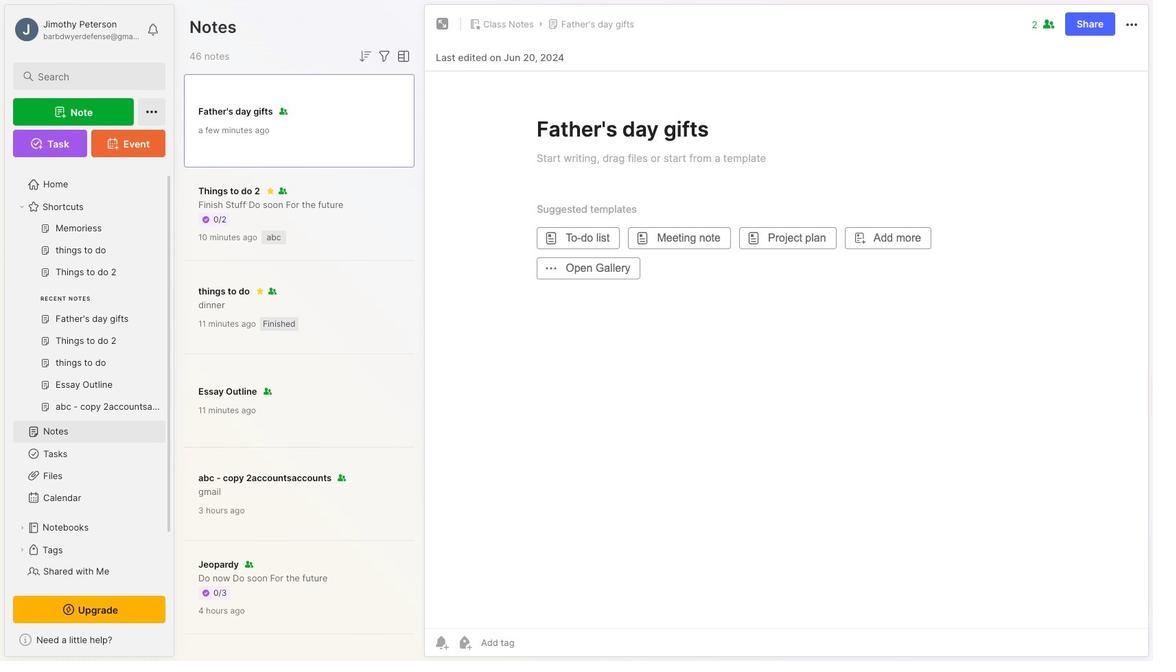 Task type: locate. For each thing, give the bounding box(es) containing it.
Add tag field
[[480, 637, 584, 649]]

more actions image
[[1124, 16, 1141, 33]]

add a reminder image
[[433, 635, 450, 651]]

Note Editor text field
[[425, 71, 1149, 628]]

View options field
[[393, 48, 412, 65]]

Search text field
[[38, 70, 153, 83]]

None search field
[[38, 68, 153, 84]]

none search field inside main element
[[38, 68, 153, 84]]

main element
[[0, 0, 179, 661]]

group
[[13, 218, 166, 426]]

expand note image
[[435, 16, 451, 32]]

group inside main element
[[13, 218, 166, 426]]

NEED A LITTLE HELP? field
[[5, 629, 174, 651]]

add tag image
[[457, 635, 473, 651]]

add filters image
[[376, 48, 393, 65]]



Task type: vqa. For each thing, say whether or not it's contained in the screenshot.
Account field
yes



Task type: describe. For each thing, give the bounding box(es) containing it.
expand tags image
[[18, 546, 26, 554]]

click to collapse image
[[169, 634, 179, 650]]

expand notebooks image
[[18, 524, 26, 532]]

note window element
[[424, 4, 1150, 661]]

More actions field
[[1124, 15, 1141, 33]]

Account field
[[13, 16, 140, 43]]

Add filters field
[[376, 48, 393, 65]]

Sort options field
[[357, 48, 374, 65]]



